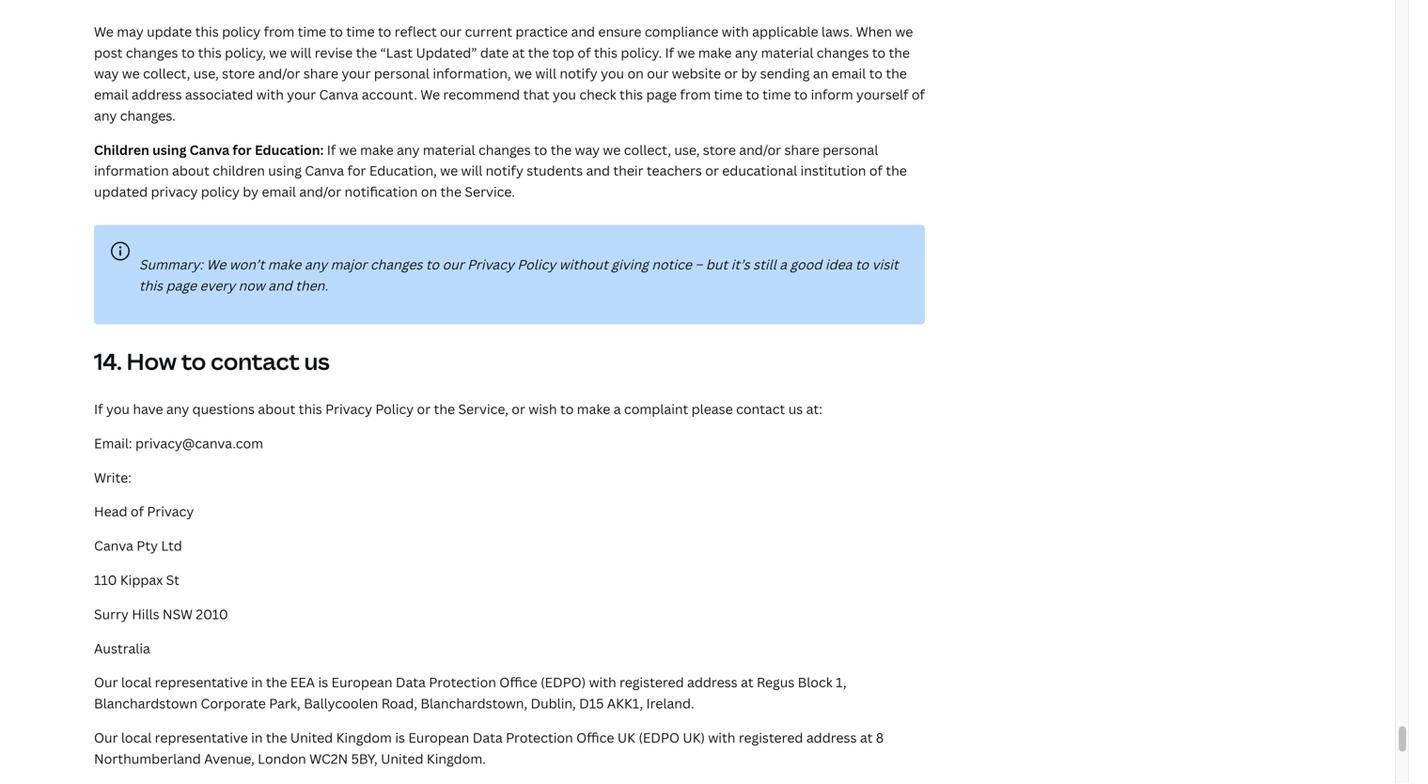 Task type: describe. For each thing, give the bounding box(es) containing it.
"last
[[380, 43, 413, 61]]

1 vertical spatial us
[[788, 400, 803, 418]]

if for us
[[94, 400, 103, 418]]

block
[[798, 674, 833, 692]]

if we make any material changes to the way we collect, use, store and/or share personal information about children using canva for education, we will notify students and their teachers or educational institution of the updated privacy policy by email and/or notification on the service.
[[94, 141, 907, 201]]

visit
[[872, 256, 898, 274]]

with inside our local representative in the eea is european data protection office (edpo) with registered address at regus block 1, blanchardstown corporate park, ballycoolen road, blanchardstown, dublin, d15 akk1, ireland.
[[589, 674, 616, 692]]

post
[[94, 43, 123, 61]]

with left applicable
[[722, 22, 749, 40]]

this right update
[[195, 22, 219, 40]]

this down "ensure"
[[594, 43, 618, 61]]

policy inside "summary: we won't make any major changes to our privacy policy without giving notice – but it's still a good idea to visit this page every now and then."
[[517, 256, 556, 274]]

our inside "summary: we won't make any major changes to our privacy policy without giving notice – but it's still a good idea to visit this page every now and then."
[[442, 256, 464, 274]]

canva up "children"
[[190, 141, 230, 159]]

0 horizontal spatial you
[[106, 400, 130, 418]]

collect, inside if we make any material changes to the way we collect, use, store and/or share personal information about children using canva for education, we will notify students and their teachers or educational institution of the updated privacy policy by email and/or notification on the service.
[[624, 141, 671, 159]]

office inside 'our local representative in the united kingdom is european data protection office uk (edpo uk) with registered address at 8 northumberland avenue, london wc2n 5by, united kingdom.'
[[576, 729, 614, 747]]

local for our local representative in the united kingdom is european data protection office uk (edpo uk) with registered address at 8 northumberland avenue, london wc2n 5by, united kingdom.
[[121, 729, 152, 747]]

to right major
[[426, 256, 439, 274]]

of right head
[[131, 503, 144, 521]]

we down the 'post'
[[122, 65, 140, 82]]

on inside if we make any material changes to the way we collect, use, store and/or share personal information about children using canva for education, we will notify students and their teachers or educational institution of the updated privacy policy by email and/or notification on the service.
[[421, 183, 437, 201]]

and for policy
[[268, 277, 292, 295]]

email: privacy@canva.com
[[94, 435, 263, 453]]

nsw
[[163, 606, 193, 624]]

an
[[813, 65, 828, 82]]

this right 'questions'
[[299, 400, 322, 418]]

the right institution
[[886, 162, 907, 180]]

is inside 'our local representative in the united kingdom is european data protection office uk (edpo uk) with registered address at 8 northumberland avenue, london wc2n 5by, united kingdom.'
[[395, 729, 405, 747]]

using inside if we make any material changes to the way we collect, use, store and/or share personal information about children using canva for education, we will notify students and their teachers or educational institution of the updated privacy policy by email and/or notification on the service.
[[268, 162, 302, 180]]

inform
[[811, 86, 853, 103]]

surry hills nsw 2010
[[94, 606, 228, 624]]

to down applicable
[[746, 86, 759, 103]]

email inside if we make any material changes to the way we collect, use, store and/or share personal information about children using canva for education, we will notify students and their teachers or educational institution of the updated privacy policy by email and/or notification on the service.
[[262, 183, 296, 201]]

date
[[480, 43, 509, 61]]

2 horizontal spatial will
[[535, 65, 557, 82]]

the inside 'our local representative in the united kingdom is european data protection office uk (edpo uk) with registered address at 8 northumberland avenue, london wc2n 5by, united kingdom.'
[[266, 729, 287, 747]]

head of privacy
[[94, 503, 194, 521]]

of right top
[[578, 43, 591, 61]]

the down practice on the top left of page
[[528, 43, 549, 61]]

and/or inside we may update this policy from time to time to reflect our current practice and ensure compliance with applicable laws. when we post changes to this policy, we will revise the "last updated" date at the top of this policy. if we make any material changes to the way we collect, use, store and/or share your personal information, we will notify you on our website or by sending an email to the email address associated with your canva account. we recommend that you check this page from time to time to inform yourself of any changes.
[[258, 65, 300, 82]]

notice
[[652, 256, 692, 274]]

information
[[94, 162, 169, 180]]

idea
[[825, 256, 852, 274]]

the down when
[[889, 43, 910, 61]]

current
[[465, 22, 512, 40]]

notify inside we may update this policy from time to time to reflect our current practice and ensure compliance with applicable laws. when we post changes to this policy, we will revise the "last updated" date at the top of this policy. if we make any material changes to the way we collect, use, store and/or share your personal information, we will notify you on our website or by sending an email to the email address associated with your canva account. we recommend that you check this page from time to time to inform yourself of any changes.
[[560, 65, 598, 82]]

european inside 'our local representative in the united kingdom is european data protection office uk (edpo uk) with registered address at 8 northumberland avenue, london wc2n 5by, united kingdom.'
[[408, 729, 469, 747]]

corporate
[[201, 695, 266, 713]]

page inside "summary: we won't make any major changes to our privacy policy without giving notice – but it's still a good idea to visit this page every now and then."
[[166, 277, 196, 295]]

education:
[[255, 141, 324, 159]]

1 vertical spatial contact
[[736, 400, 785, 418]]

by inside we may update this policy from time to time to reflect our current practice and ensure compliance with applicable laws. when we post changes to this policy, we will revise the "last updated" date at the top of this policy. if we make any material changes to the way we collect, use, store and/or share your personal information, we will notify you on our website or by sending an email to the email address associated with your canva account. we recommend that you check this page from time to time to inform yourself of any changes.
[[741, 65, 757, 82]]

1 horizontal spatial about
[[258, 400, 295, 418]]

1 vertical spatial and/or
[[739, 141, 781, 159]]

(edpo
[[639, 729, 680, 747]]

notify inside if we make any material changes to the way we collect, use, store and/or share personal information about children using canva for education, we will notify students and their teachers or educational institution of the updated privacy policy by email and/or notification on the service.
[[486, 162, 524, 180]]

australia
[[94, 640, 150, 658]]

canva inside we may update this policy from time to time to reflect our current practice and ensure compliance with applicable laws. when we post changes to this policy, we will revise the "last updated" date at the top of this policy. if we make any material changes to the way we collect, use, store and/or share your personal information, we will notify you on our website or by sending an email to the email address associated with your canva account. we recommend that you check this page from time to time to inform yourself of any changes.
[[319, 86, 359, 103]]

to down when
[[872, 43, 886, 61]]

institution
[[800, 162, 866, 180]]

may
[[117, 22, 144, 40]]

service.
[[465, 183, 515, 201]]

this inside "summary: we won't make any major changes to our privacy policy without giving notice – but it's still a good idea to visit this page every now and then."
[[139, 277, 163, 295]]

canva pty ltd
[[94, 537, 182, 555]]

d15
[[579, 695, 604, 713]]

or left service,
[[417, 400, 431, 418]]

children
[[94, 141, 149, 159]]

any up 'children'
[[94, 107, 117, 125]]

policy inside if we make any material changes to the way we collect, use, store and/or share personal information about children using canva for education, we will notify students and their teachers or educational institution of the updated privacy policy by email and/or notification on the service.
[[201, 183, 240, 201]]

uk)
[[683, 729, 705, 747]]

of right "yourself" on the top of the page
[[912, 86, 925, 103]]

office inside our local representative in the eea is european data protection office (edpo) with registered address at regus block 1, blanchardstown corporate park, ballycoolen road, blanchardstown, dublin, d15 akk1, ireland.
[[499, 674, 537, 692]]

2 vertical spatial and/or
[[299, 183, 341, 201]]

0 vertical spatial united
[[290, 729, 333, 747]]

to inside if we make any material changes to the way we collect, use, store and/or share personal information about children using canva for education, we will notify students and their teachers or educational institution of the updated privacy policy by email and/or notification on the service.
[[534, 141, 547, 159]]

privacy@canva.com
[[135, 435, 263, 453]]

information,
[[433, 65, 511, 82]]

at:
[[806, 400, 822, 418]]

0 horizontal spatial for
[[233, 141, 252, 159]]

to up "yourself" on the top of the page
[[869, 65, 883, 82]]

1 vertical spatial privacy
[[325, 400, 372, 418]]

representative for corporate
[[155, 674, 248, 692]]

110
[[94, 572, 117, 589]]

1 horizontal spatial united
[[381, 751, 423, 768]]

2 vertical spatial privacy
[[147, 503, 194, 521]]

0 vertical spatial we
[[94, 22, 114, 40]]

1 horizontal spatial you
[[553, 86, 576, 103]]

1 vertical spatial we
[[420, 86, 440, 103]]

by inside if we make any material changes to the way we collect, use, store and/or share personal information about children using canva for education, we will notify students and their teachers or educational institution of the updated privacy policy by email and/or notification on the service.
[[243, 183, 259, 201]]

changes.
[[120, 107, 176, 125]]

1 horizontal spatial from
[[680, 86, 711, 103]]

that
[[523, 86, 550, 103]]

or inside if we make any material changes to the way we collect, use, store and/or share personal information about children using canva for education, we will notify students and their teachers or educational institution of the updated privacy policy by email and/or notification on the service.
[[705, 162, 719, 180]]

a inside "summary: we won't make any major changes to our privacy policy without giving notice – but it's still a good idea to visit this page every now and then."
[[780, 256, 787, 274]]

1 vertical spatial email
[[94, 86, 128, 103]]

or inside we may update this policy from time to time to reflect our current practice and ensure compliance with applicable laws. when we post changes to this policy, we will revise the "last updated" date at the top of this policy. if we make any material changes to the way we collect, use, store and/or share your personal information, we will notify you on our website or by sending an email to the email address associated with your canva account. we recommend that you check this page from time to time to inform yourself of any changes.
[[724, 65, 738, 82]]

our local representative in the eea is european data protection office (edpo) with registered address at regus block 1, blanchardstown corporate park, ballycoolen road, blanchardstown, dublin, d15 akk1, ireland.
[[94, 674, 846, 713]]

updated
[[94, 183, 148, 201]]

write:
[[94, 469, 131, 487]]

or left wish
[[512, 400, 525, 418]]

we up their
[[603, 141, 621, 159]]

(edpo)
[[541, 674, 586, 692]]

students
[[527, 162, 583, 180]]

1,
[[836, 674, 846, 692]]

then.
[[295, 277, 328, 295]]

0 vertical spatial email
[[832, 65, 866, 82]]

in for park,
[[251, 674, 263, 692]]

we may update this policy from time to time to reflect our current practice and ensure compliance with applicable laws. when we post changes to this policy, we will revise the "last updated" date at the top of this policy. if we make any material changes to the way we collect, use, store and/or share your personal information, we will notify you on our website or by sending an email to the email address associated with your canva account. we recommend that you check this page from time to time to inform yourself of any changes.
[[94, 22, 925, 125]]

our local representative in the united kingdom is european data protection office uk (edpo uk) with registered address at 8 northumberland avenue, london wc2n 5by, united kingdom.
[[94, 729, 884, 768]]

1 vertical spatial your
[[287, 86, 316, 103]]

associated
[[185, 86, 253, 103]]

policy inside we may update this policy from time to time to reflect our current practice and ensure compliance with applicable laws. when we post changes to this policy, we will revise the "last updated" date at the top of this policy. if we make any material changes to the way we collect, use, store and/or share your personal information, we will notify you on our website or by sending an email to the email address associated with your canva account. we recommend that you check this page from time to time to inform yourself of any changes.
[[222, 22, 261, 40]]

0 vertical spatial our
[[440, 22, 462, 40]]

address inside 'our local representative in the united kingdom is european data protection office uk (edpo uk) with registered address at 8 northumberland avenue, london wc2n 5by, united kingdom.'
[[806, 729, 857, 747]]

kingdom
[[336, 729, 392, 747]]

european inside our local representative in the eea is european data protection office (edpo) with registered address at regus block 1, blanchardstown corporate park, ballycoolen road, blanchardstown, dublin, d15 akk1, ireland.
[[331, 674, 392, 692]]

blanchardstown,
[[421, 695, 527, 713]]

to right how
[[181, 346, 206, 377]]

to down update
[[181, 43, 195, 61]]

way inside if we make any material changes to the way we collect, use, store and/or share personal information about children using canva for education, we will notify students and their teachers or educational institution of the updated privacy policy by email and/or notification on the service.
[[575, 141, 600, 159]]

now
[[238, 277, 265, 295]]

changes inside "summary: we won't make any major changes to our privacy policy without giving notice – but it's still a good idea to visit this page every now and then."
[[370, 256, 423, 274]]

at inside our local representative in the eea is european data protection office (edpo) with registered address at regus block 1, blanchardstown corporate park, ballycoolen road, blanchardstown, dublin, d15 akk1, ireland.
[[741, 674, 754, 692]]

still
[[753, 256, 776, 274]]

we up that
[[514, 65, 532, 82]]

make inside we may update this policy from time to time to reflect our current practice and ensure compliance with applicable laws. when we post changes to this policy, we will revise the "last updated" date at the top of this policy. if we make any material changes to the way we collect, use, store and/or share your personal information, we will notify you on our website or by sending an email to the email address associated with your canva account. we recommend that you check this page from time to time to inform yourself of any changes.
[[698, 43, 732, 61]]

changes down update
[[126, 43, 178, 61]]

data inside our local representative in the eea is european data protection office (edpo) with registered address at regus block 1, blanchardstown corporate park, ballycoolen road, blanchardstown, dublin, d15 akk1, ireland.
[[396, 674, 426, 692]]

our for our local representative in the eea is european data protection office (edpo) with registered address at regus block 1, blanchardstown corporate park, ballycoolen road, blanchardstown, dublin, d15 akk1, ireland.
[[94, 674, 118, 692]]

website
[[672, 65, 721, 82]]

hills
[[132, 606, 159, 624]]

uk
[[618, 729, 635, 747]]

14.
[[94, 346, 122, 377]]

of inside if we make any material changes to the way we collect, use, store and/or share personal information about children using canva for education, we will notify students and their teachers or educational institution of the updated privacy policy by email and/or notification on the service.
[[869, 162, 883, 180]]

we right policy,
[[269, 43, 287, 61]]

complaint
[[624, 400, 688, 418]]

2 horizontal spatial you
[[601, 65, 624, 82]]

the left "last
[[356, 43, 377, 61]]

data inside 'our local representative in the united kingdom is european data protection office uk (edpo uk) with registered address at 8 northumberland avenue, london wc2n 5by, united kingdom.'
[[473, 729, 503, 747]]

updated"
[[416, 43, 477, 61]]

0 horizontal spatial contact
[[211, 346, 300, 377]]

practice
[[515, 22, 568, 40]]

service,
[[458, 400, 508, 418]]

to up revise at the top of the page
[[329, 22, 343, 40]]

share inside if we make any material changes to the way we collect, use, store and/or share personal information about children using canva for education, we will notify students and their teachers or educational institution of the updated privacy policy by email and/or notification on the service.
[[784, 141, 819, 159]]

share inside we may update this policy from time to time to reflect our current practice and ensure compliance with applicable laws. when we post changes to this policy, we will revise the "last updated" date at the top of this policy. if we make any material changes to the way we collect, use, store and/or share your personal information, we will notify you on our website or by sending an email to the email address associated with your canva account. we recommend that you check this page from time to time to inform yourself of any changes.
[[303, 65, 338, 82]]

northumberland
[[94, 751, 201, 768]]

the left the service.
[[440, 183, 462, 201]]

email:
[[94, 435, 132, 453]]

every
[[200, 277, 235, 295]]

sending
[[760, 65, 810, 82]]

laws.
[[822, 22, 853, 40]]

0 horizontal spatial will
[[290, 43, 311, 61]]

we right education,
[[440, 162, 458, 180]]

way inside we may update this policy from time to time to reflect our current practice and ensure compliance with applicable laws. when we post changes to this policy, we will revise the "last updated" date at the top of this policy. if we make any material changes to the way we collect, use, store and/or share your personal information, we will notify you on our website or by sending an email to the email address associated with your canva account. we recommend that you check this page from time to time to inform yourself of any changes.
[[94, 65, 119, 82]]

but
[[706, 256, 728, 274]]

0 horizontal spatial from
[[264, 22, 294, 40]]

protection inside 'our local representative in the united kingdom is european data protection office uk (edpo uk) with registered address at 8 northumberland avenue, london wc2n 5by, united kingdom.'
[[506, 729, 573, 747]]

good
[[790, 256, 822, 274]]

questions
[[192, 400, 255, 418]]

0 horizontal spatial a
[[614, 400, 621, 418]]

protection inside our local representative in the eea is european data protection office (edpo) with registered address at regus block 1, blanchardstown corporate park, ballycoolen road, blanchardstown, dublin, d15 akk1, ireland.
[[429, 674, 496, 692]]

–
[[695, 256, 703, 274]]

any inside if we make any material changes to the way we collect, use, store and/or share personal information about children using canva for education, we will notify students and their teachers or educational institution of the updated privacy policy by email and/or notification on the service.
[[397, 141, 420, 159]]

if you have any questions about this privacy policy or the service, or wish to make a complaint please contact us at:
[[94, 400, 822, 418]]

this left policy,
[[198, 43, 222, 61]]

update
[[147, 22, 192, 40]]

we down the compliance
[[677, 43, 695, 61]]



Task type: locate. For each thing, give the bounding box(es) containing it.
1 vertical spatial if
[[327, 141, 336, 159]]

using down changes.
[[152, 141, 186, 159]]

1 vertical spatial notify
[[486, 162, 524, 180]]

110 kippax st
[[94, 572, 180, 589]]

0 horizontal spatial notify
[[486, 162, 524, 180]]

0 horizontal spatial european
[[331, 674, 392, 692]]

with inside 'our local representative in the united kingdom is european data protection office uk (edpo uk) with registered address at 8 northumberland avenue, london wc2n 5by, united kingdom.'
[[708, 729, 736, 747]]

0 horizontal spatial email
[[94, 86, 128, 103]]

to left visit
[[855, 256, 869, 274]]

personal
[[374, 65, 430, 82], [823, 141, 878, 159]]

canva
[[319, 86, 359, 103], [190, 141, 230, 159], [305, 162, 344, 180], [94, 537, 133, 555]]

this right check
[[620, 86, 643, 103]]

2 vertical spatial at
[[860, 729, 873, 747]]

the up students
[[551, 141, 572, 159]]

canva down revise at the top of the page
[[319, 86, 359, 103]]

the left service,
[[434, 400, 455, 418]]

it's
[[731, 256, 750, 274]]

registered down regus
[[739, 729, 803, 747]]

registered up ireland.
[[620, 674, 684, 692]]

european
[[331, 674, 392, 692], [408, 729, 469, 747]]

teachers
[[647, 162, 702, 180]]

0 horizontal spatial us
[[304, 346, 330, 377]]

1 vertical spatial policy
[[201, 183, 240, 201]]

canva down "education:"
[[305, 162, 344, 180]]

local inside our local representative in the eea is european data protection office (edpo) with registered address at regus block 1, blanchardstown corporate park, ballycoolen road, blanchardstown, dublin, d15 akk1, ireland.
[[121, 674, 152, 692]]

to down sending
[[794, 86, 808, 103]]

office left uk
[[576, 729, 614, 747]]

0 horizontal spatial we
[[94, 22, 114, 40]]

1 vertical spatial address
[[687, 674, 738, 692]]

use, inside if we make any material changes to the way we collect, use, store and/or share personal information about children using canva for education, we will notify students and their teachers or educational institution of the updated privacy policy by email and/or notification on the service.
[[674, 141, 700, 159]]

1 vertical spatial for
[[347, 162, 366, 180]]

1 vertical spatial personal
[[823, 141, 878, 159]]

changes right major
[[370, 256, 423, 274]]

0 vertical spatial by
[[741, 65, 757, 82]]

education,
[[369, 162, 437, 180]]

the up "yourself" on the top of the page
[[886, 65, 907, 82]]

at inside 'our local representative in the united kingdom is european data protection office uk (edpo uk) with registered address at 8 northumberland avenue, london wc2n 5by, united kingdom.'
[[860, 729, 873, 747]]

1 horizontal spatial address
[[687, 674, 738, 692]]

0 horizontal spatial office
[[499, 674, 537, 692]]

and/or down policy,
[[258, 65, 300, 82]]

we right when
[[895, 22, 913, 40]]

children using canva for education:
[[94, 141, 324, 159]]

giving
[[611, 256, 649, 274]]

1 vertical spatial united
[[381, 751, 423, 768]]

1 horizontal spatial a
[[780, 256, 787, 274]]

5by,
[[351, 751, 378, 768]]

use, inside we may update this policy from time to time to reflect our current practice and ensure compliance with applicable laws. when we post changes to this policy, we will revise the "last updated" date at the top of this policy. if we make any material changes to the way we collect, use, store and/or share your personal information, we will notify you on our website or by sending an email to the email address associated with your canva account. we recommend that you check this page from time to time to inform yourself of any changes.
[[193, 65, 219, 82]]

account.
[[362, 86, 417, 103]]

canva left pty in the left bottom of the page
[[94, 537, 133, 555]]

address up changes.
[[132, 86, 182, 103]]

email up inform
[[832, 65, 866, 82]]

0 horizontal spatial store
[[222, 65, 255, 82]]

any
[[735, 43, 758, 61], [94, 107, 117, 125], [397, 141, 420, 159], [304, 256, 327, 274], [166, 400, 189, 418]]

0 vertical spatial store
[[222, 65, 255, 82]]

privacy
[[467, 256, 514, 274], [325, 400, 372, 418], [147, 503, 194, 521]]

representative for northumberland
[[155, 729, 248, 747]]

2 vertical spatial and
[[268, 277, 292, 295]]

2010
[[196, 606, 228, 624]]

pty
[[137, 537, 158, 555]]

1 vertical spatial material
[[423, 141, 475, 159]]

revise
[[315, 43, 353, 61]]

their
[[613, 162, 643, 180]]

0 horizontal spatial united
[[290, 729, 333, 747]]

material inside if we make any material changes to the way we collect, use, store and/or share personal information about children using canva for education, we will notify students and their teachers or educational institution of the updated privacy policy by email and/or notification on the service.
[[423, 141, 475, 159]]

0 vertical spatial and
[[571, 22, 595, 40]]

any down applicable
[[735, 43, 758, 61]]

2 horizontal spatial at
[[860, 729, 873, 747]]

our
[[94, 674, 118, 692], [94, 729, 118, 747]]

store down policy,
[[222, 65, 255, 82]]

will up the service.
[[461, 162, 482, 180]]

won't
[[229, 256, 265, 274]]

1 horizontal spatial protection
[[506, 729, 573, 747]]

check
[[579, 86, 616, 103]]

0 vertical spatial personal
[[374, 65, 430, 82]]

registered inside our local representative in the eea is european data protection office (edpo) with registered address at regus block 1, blanchardstown corporate park, ballycoolen road, blanchardstown, dublin, d15 akk1, ireland.
[[620, 674, 684, 692]]

our up northumberland
[[94, 729, 118, 747]]

and inside "summary: we won't make any major changes to our privacy policy without giving notice – but it's still a good idea to visit this page every now and then."
[[268, 277, 292, 295]]

2 vertical spatial email
[[262, 183, 296, 201]]

you
[[601, 65, 624, 82], [553, 86, 576, 103], [106, 400, 130, 418]]

recommend
[[443, 86, 520, 103]]

0 vertical spatial from
[[264, 22, 294, 40]]

have
[[133, 400, 163, 418]]

is right the eea
[[318, 674, 328, 692]]

store
[[222, 65, 255, 82], [703, 141, 736, 159]]

0 horizontal spatial use,
[[193, 65, 219, 82]]

page down the website
[[646, 86, 677, 103]]

personal down "last
[[374, 65, 430, 82]]

if down the compliance
[[665, 43, 674, 61]]

or right teachers
[[705, 162, 719, 180]]

1 vertical spatial at
[[741, 674, 754, 692]]

changes inside if we make any material changes to the way we collect, use, store and/or share personal information about children using canva for education, we will notify students and their teachers or educational institution of the updated privacy policy by email and/or notification on the service.
[[478, 141, 531, 159]]

and
[[571, 22, 595, 40], [586, 162, 610, 180], [268, 277, 292, 295]]

representative inside our local representative in the eea is european data protection office (edpo) with registered address at regus block 1, blanchardstown corporate park, ballycoolen road, blanchardstown, dublin, d15 akk1, ireland.
[[155, 674, 248, 692]]

make inside "summary: we won't make any major changes to our privacy policy without giving notice – but it's still a good idea to visit this page every now and then."
[[268, 256, 301, 274]]

any up education,
[[397, 141, 420, 159]]

this down summary:
[[139, 277, 163, 295]]

1 vertical spatial in
[[251, 729, 263, 747]]

contact up 'questions'
[[211, 346, 300, 377]]

1 vertical spatial local
[[121, 729, 152, 747]]

kippax
[[120, 572, 163, 589]]

0 horizontal spatial policy
[[375, 400, 414, 418]]

1 horizontal spatial is
[[395, 729, 405, 747]]

address inside we may update this policy from time to time to reflect our current practice and ensure compliance with applicable laws. when we post changes to this policy, we will revise the "last updated" date at the top of this policy. if we make any material changes to the way we collect, use, store and/or share your personal information, we will notify you on our website or by sending an email to the email address associated with your canva account. we recommend that you check this page from time to time to inform yourself of any changes.
[[132, 86, 182, 103]]

personal inside if we make any material changes to the way we collect, use, store and/or share personal information about children using canva for education, we will notify students and their teachers or educational institution of the updated privacy policy by email and/or notification on the service.
[[823, 141, 878, 159]]

0 horizontal spatial by
[[243, 183, 259, 201]]

1 horizontal spatial at
[[741, 674, 754, 692]]

address inside our local representative in the eea is european data protection office (edpo) with registered address at regus block 1, blanchardstown corporate park, ballycoolen road, blanchardstown, dublin, d15 akk1, ireland.
[[687, 674, 738, 692]]

1 vertical spatial way
[[575, 141, 600, 159]]

store up educational
[[703, 141, 736, 159]]

about up privacy at the left
[[172, 162, 210, 180]]

your
[[342, 65, 371, 82], [287, 86, 316, 103]]

and/or
[[258, 65, 300, 82], [739, 141, 781, 159], [299, 183, 341, 201]]

dublin,
[[531, 695, 576, 713]]

collect,
[[143, 65, 190, 82], [624, 141, 671, 159]]

page inside we may update this policy from time to time to reflect our current practice and ensure compliance with applicable laws. when we post changes to this policy, we will revise the "last updated" date at the top of this policy. if we make any material changes to the way we collect, use, store and/or share your personal information, we will notify you on our website or by sending an email to the email address associated with your canva account. we recommend that you check this page from time to time to inform yourself of any changes.
[[646, 86, 677, 103]]

changes
[[126, 43, 178, 61], [817, 43, 869, 61], [478, 141, 531, 159], [370, 256, 423, 274]]

personal inside we may update this policy from time to time to reflect our current practice and ensure compliance with applicable laws. when we post changes to this policy, we will revise the "last updated" date at the top of this policy. if we make any material changes to the way we collect, use, store and/or share your personal information, we will notify you on our website or by sending an email to the email address associated with your canva account. we recommend that you check this page from time to time to inform yourself of any changes.
[[374, 65, 430, 82]]

kingdom.
[[427, 751, 486, 768]]

1 vertical spatial on
[[421, 183, 437, 201]]

about
[[172, 162, 210, 180], [258, 400, 295, 418]]

summary:
[[139, 256, 203, 274]]

this
[[195, 22, 219, 40], [198, 43, 222, 61], [594, 43, 618, 61], [620, 86, 643, 103], [139, 277, 163, 295], [299, 400, 322, 418]]

local for our local representative in the eea is european data protection office (edpo) with registered address at regus block 1, blanchardstown corporate park, ballycoolen road, blanchardstown, dublin, d15 akk1, ireland.
[[121, 674, 152, 692]]

local up northumberland
[[121, 729, 152, 747]]

0 vertical spatial your
[[342, 65, 371, 82]]

and/or down "education:"
[[299, 183, 341, 201]]

1 horizontal spatial share
[[784, 141, 819, 159]]

policy left without
[[517, 256, 556, 274]]

will inside if we make any material changes to the way we collect, use, store and/or share personal information about children using canva for education, we will notify students and their teachers or educational institution of the updated privacy policy by email and/or notification on the service.
[[461, 162, 482, 180]]

avenue,
[[204, 751, 255, 768]]

if right "education:"
[[327, 141, 336, 159]]

united up the 'wc2n'
[[290, 729, 333, 747]]

0 vertical spatial in
[[251, 674, 263, 692]]

on down policy.
[[627, 65, 644, 82]]

at left regus
[[741, 674, 754, 692]]

1 vertical spatial our
[[647, 65, 669, 82]]

0 vertical spatial on
[[627, 65, 644, 82]]

0 vertical spatial contact
[[211, 346, 300, 377]]

1 horizontal spatial office
[[576, 729, 614, 747]]

and for collect,
[[586, 162, 610, 180]]

european up "kingdom."
[[408, 729, 469, 747]]

us
[[304, 346, 330, 377], [788, 400, 803, 418]]

for up notification
[[347, 162, 366, 180]]

0 vertical spatial us
[[304, 346, 330, 377]]

if inside if we make any material changes to the way we collect, use, store and/or share personal information about children using canva for education, we will notify students and their teachers or educational institution of the updated privacy policy by email and/or notification on the service.
[[327, 141, 336, 159]]

at right date
[[512, 43, 525, 61]]

will
[[290, 43, 311, 61], [535, 65, 557, 82], [461, 162, 482, 180]]

material inside we may update this policy from time to time to reflect our current practice and ensure compliance with applicable laws. when we post changes to this policy, we will revise the "last updated" date at the top of this policy. if we make any material changes to the way we collect, use, store and/or share your personal information, we will notify you on our website or by sending an email to the email address associated with your canva account. we recommend that you check this page from time to time to inform yourself of any changes.
[[761, 43, 813, 61]]

using
[[152, 141, 186, 159], [268, 162, 302, 180]]

store inside we may update this policy from time to time to reflect our current practice and ensure compliance with applicable laws. when we post changes to this policy, we will revise the "last updated" date at the top of this policy. if we make any material changes to the way we collect, use, store and/or share your personal information, we will notify you on our website or by sending an email to the email address associated with your canva account. we recommend that you check this page from time to time to inform yourself of any changes.
[[222, 65, 255, 82]]

with down policy,
[[256, 86, 284, 103]]

of
[[578, 43, 591, 61], [912, 86, 925, 103], [869, 162, 883, 180], [131, 503, 144, 521]]

eea
[[290, 674, 315, 692]]

us left at:
[[788, 400, 803, 418]]

0 vertical spatial is
[[318, 674, 328, 692]]

address up ireland.
[[687, 674, 738, 692]]

1 local from the top
[[121, 674, 152, 692]]

children
[[213, 162, 265, 180]]

in for avenue,
[[251, 729, 263, 747]]

our inside our local representative in the eea is european data protection office (edpo) with registered address at regus block 1, blanchardstown corporate park, ballycoolen road, blanchardstown, dublin, d15 akk1, ireland.
[[94, 674, 118, 692]]

local up blanchardstown
[[121, 674, 152, 692]]

our for our local representative in the united kingdom is european data protection office uk (edpo uk) with registered address at 8 northumberland avenue, london wc2n 5by, united kingdom.
[[94, 729, 118, 747]]

st
[[166, 572, 180, 589]]

1 horizontal spatial us
[[788, 400, 803, 418]]

policy down "children"
[[201, 183, 240, 201]]

1 vertical spatial page
[[166, 277, 196, 295]]

in inside our local representative in the eea is european data protection office (edpo) with registered address at regus block 1, blanchardstown corporate park, ballycoolen road, blanchardstown, dublin, d15 akk1, ireland.
[[251, 674, 263, 692]]

using down "education:"
[[268, 162, 302, 180]]

collect, inside we may update this policy from time to time to reflect our current practice and ensure compliance with applicable laws. when we post changes to this policy, we will revise the "last updated" date at the top of this policy. if we make any material changes to the way we collect, use, store and/or share your personal information, we will notify you on our website or by sending an email to the email address associated with your canva account. we recommend that you check this page from time to time to inform yourself of any changes.
[[143, 65, 190, 82]]

in inside 'our local representative in the united kingdom is european data protection office uk (edpo uk) with registered address at 8 northumberland avenue, london wc2n 5by, united kingdom.'
[[251, 729, 263, 747]]

0 vertical spatial local
[[121, 674, 152, 692]]

0 horizontal spatial page
[[166, 277, 196, 295]]

0 horizontal spatial share
[[303, 65, 338, 82]]

1 vertical spatial from
[[680, 86, 711, 103]]

on inside we may update this policy from time to time to reflect our current practice and ensure compliance with applicable laws. when we post changes to this policy, we will revise the "last updated" date at the top of this policy. if we make any material changes to the way we collect, use, store and/or share your personal information, we will notify you on our website or by sending an email to the email address associated with your canva account. we recommend that you check this page from time to time to inform yourself of any changes.
[[627, 65, 644, 82]]

on
[[627, 65, 644, 82], [421, 183, 437, 201]]

notification
[[345, 183, 418, 201]]

park,
[[269, 695, 301, 713]]

1 horizontal spatial by
[[741, 65, 757, 82]]

any inside "summary: we won't make any major changes to our privacy policy without giving notice – but it's still a good idea to visit this page every now and then."
[[304, 256, 327, 274]]

1 horizontal spatial notify
[[560, 65, 598, 82]]

the inside our local representative in the eea is european data protection office (edpo) with registered address at regus block 1, blanchardstown corporate park, ballycoolen road, blanchardstown, dublin, d15 akk1, ireland.
[[266, 674, 287, 692]]

a right still
[[780, 256, 787, 274]]

1 horizontal spatial personal
[[823, 141, 878, 159]]

on down education,
[[421, 183, 437, 201]]

share down revise at the top of the page
[[303, 65, 338, 82]]

you up check
[[601, 65, 624, 82]]

about right 'questions'
[[258, 400, 295, 418]]

and inside if we make any material changes to the way we collect, use, store and/or share personal information about children using canva for education, we will notify students and their teachers or educational institution of the updated privacy policy by email and/or notification on the service.
[[586, 162, 610, 180]]

regus
[[757, 674, 795, 692]]

summary: we won't make any major changes to our privacy policy without giving notice – but it's still a good idea to visit this page every now and then.
[[139, 256, 898, 295]]

1 horizontal spatial your
[[342, 65, 371, 82]]

store inside if we make any material changes to the way we collect, use, store and/or share personal information about children using canva for education, we will notify students and their teachers or educational institution of the updated privacy policy by email and/or notification on the service.
[[703, 141, 736, 159]]

london
[[258, 751, 306, 768]]

0 vertical spatial about
[[172, 162, 210, 180]]

1 horizontal spatial material
[[761, 43, 813, 61]]

collect, up their
[[624, 141, 671, 159]]

2 local from the top
[[121, 729, 152, 747]]

united right 5by,
[[381, 751, 423, 768]]

yourself
[[856, 86, 909, 103]]

0 vertical spatial policy
[[517, 256, 556, 274]]

by down "children"
[[243, 183, 259, 201]]

akk1,
[[607, 695, 643, 713]]

office
[[499, 674, 537, 692], [576, 729, 614, 747]]

0 vertical spatial if
[[665, 43, 674, 61]]

0 horizontal spatial material
[[423, 141, 475, 159]]

notify down top
[[560, 65, 598, 82]]

1 vertical spatial use,
[[674, 141, 700, 159]]

if for education:
[[327, 141, 336, 159]]

in up london
[[251, 729, 263, 747]]

0 vertical spatial address
[[132, 86, 182, 103]]

with up d15
[[589, 674, 616, 692]]

for inside if we make any material changes to the way we collect, use, store and/or share personal information about children using canva for education, we will notify students and their teachers or educational institution of the updated privacy policy by email and/or notification on the service.
[[347, 162, 366, 180]]

reflect
[[395, 22, 437, 40]]

8
[[876, 729, 884, 747]]

with right "uk)"
[[708, 729, 736, 747]]

and inside we may update this policy from time to time to reflect our current practice and ensure compliance with applicable laws. when we post changes to this policy, we will revise the "last updated" date at the top of this policy. if we make any material changes to the way we collect, use, store and/or share your personal information, we will notify you on our website or by sending an email to the email address associated with your canva account. we recommend that you check this page from time to time to inform yourself of any changes.
[[571, 22, 595, 40]]

the
[[356, 43, 377, 61], [528, 43, 549, 61], [889, 43, 910, 61], [886, 65, 907, 82], [551, 141, 572, 159], [886, 162, 907, 180], [440, 183, 462, 201], [434, 400, 455, 418], [266, 674, 287, 692], [266, 729, 287, 747]]

material up education,
[[423, 141, 475, 159]]

if inside we may update this policy from time to time to reflect our current practice and ensure compliance with applicable laws. when we post changes to this policy, we will revise the "last updated" date at the top of this policy. if we make any material changes to the way we collect, use, store and/or share your personal information, we will notify you on our website or by sending an email to the email address associated with your canva account. we recommend that you check this page from time to time to inform yourself of any changes.
[[665, 43, 674, 61]]

0 horizontal spatial registered
[[620, 674, 684, 692]]

1 vertical spatial and
[[586, 162, 610, 180]]

any up then.
[[304, 256, 327, 274]]

wc2n
[[309, 751, 348, 768]]

our inside 'our local representative in the united kingdom is european data protection office uk (edpo uk) with registered address at 8 northumberland avenue, london wc2n 5by, united kingdom.'
[[94, 729, 118, 747]]

registered
[[620, 674, 684, 692], [739, 729, 803, 747]]

way down the 'post'
[[94, 65, 119, 82]]

contact
[[211, 346, 300, 377], [736, 400, 785, 418]]

make right wish
[[577, 400, 610, 418]]

1 horizontal spatial email
[[262, 183, 296, 201]]

0 vertical spatial use,
[[193, 65, 219, 82]]

about inside if we make any material changes to the way we collect, use, store and/or share personal information about children using canva for education, we will notify students and their teachers or educational institution of the updated privacy policy by email and/or notification on the service.
[[172, 162, 210, 180]]

road,
[[381, 695, 417, 713]]

1 horizontal spatial contact
[[736, 400, 785, 418]]

ensure
[[598, 22, 642, 40]]

2 representative from the top
[[155, 729, 248, 747]]

0 vertical spatial protection
[[429, 674, 496, 692]]

representative up avenue,
[[155, 729, 248, 747]]

1 horizontal spatial policy
[[517, 256, 556, 274]]

2 vertical spatial will
[[461, 162, 482, 180]]

any right have
[[166, 400, 189, 418]]

at left 8
[[860, 729, 873, 747]]

1 horizontal spatial data
[[473, 729, 503, 747]]

1 our from the top
[[94, 674, 118, 692]]

applicable
[[752, 22, 818, 40]]

head
[[94, 503, 127, 521]]

to up "last
[[378, 22, 391, 40]]

protection down dublin,
[[506, 729, 573, 747]]

the up london
[[266, 729, 287, 747]]

and left their
[[586, 162, 610, 180]]

use, up teachers
[[674, 141, 700, 159]]

address
[[132, 86, 182, 103], [687, 674, 738, 692], [806, 729, 857, 747]]

local inside 'our local representative in the united kingdom is european data protection office uk (edpo uk) with registered address at 8 northumberland avenue, london wc2n 5by, united kingdom.'
[[121, 729, 152, 747]]

privacy
[[151, 183, 198, 201]]

2 in from the top
[[251, 729, 263, 747]]

0 horizontal spatial privacy
[[147, 503, 194, 521]]

is
[[318, 674, 328, 692], [395, 729, 405, 747]]

and/or up educational
[[739, 141, 781, 159]]

0 horizontal spatial using
[[152, 141, 186, 159]]

1 vertical spatial representative
[[155, 729, 248, 747]]

1 representative from the top
[[155, 674, 248, 692]]

is down road, in the left of the page
[[395, 729, 405, 747]]

way up students
[[575, 141, 600, 159]]

page down summary:
[[166, 277, 196, 295]]

we up every
[[206, 256, 226, 274]]

2 horizontal spatial we
[[420, 86, 440, 103]]

policy up policy,
[[222, 22, 261, 40]]

1 vertical spatial protection
[[506, 729, 573, 747]]

0 vertical spatial representative
[[155, 674, 248, 692]]

privacy inside "summary: we won't make any major changes to our privacy policy without giving notice – but it's still a good idea to visit this page every now and then."
[[467, 256, 514, 274]]

1 horizontal spatial using
[[268, 162, 302, 180]]

canva inside if we make any material changes to the way we collect, use, store and/or share personal information about children using canva for education, we will notify students and their teachers or educational institution of the updated privacy policy by email and/or notification on the service.
[[305, 162, 344, 180]]

and right now
[[268, 277, 292, 295]]

0 vertical spatial registered
[[620, 674, 684, 692]]

of right institution
[[869, 162, 883, 180]]

0 horizontal spatial personal
[[374, 65, 430, 82]]

make inside if we make any material changes to the way we collect, use, store and/or share personal information about children using canva for education, we will notify students and their teachers or educational institution of the updated privacy policy by email and/or notification on the service.
[[360, 141, 394, 159]]

surry
[[94, 606, 129, 624]]

from down the website
[[680, 86, 711, 103]]

to right wish
[[560, 400, 574, 418]]

we up notification
[[339, 141, 357, 159]]

0 vertical spatial using
[[152, 141, 186, 159]]

changes down laws.
[[817, 43, 869, 61]]

1 horizontal spatial we
[[206, 256, 226, 274]]

0 vertical spatial our
[[94, 674, 118, 692]]

email down the 'post'
[[94, 86, 128, 103]]

from up policy,
[[264, 22, 294, 40]]

14. how to contact us
[[94, 346, 330, 377]]

1 in from the top
[[251, 674, 263, 692]]

we inside "summary: we won't make any major changes to our privacy policy without giving notice – but it's still a good idea to visit this page every now and then."
[[206, 256, 226, 274]]

1 vertical spatial data
[[473, 729, 503, 747]]

representative inside 'our local representative in the united kingdom is european data protection office uk (edpo uk) with registered address at 8 northumberland avenue, london wc2n 5by, united kingdom.'
[[155, 729, 248, 747]]

without
[[559, 256, 608, 274]]

1 vertical spatial a
[[614, 400, 621, 418]]

blanchardstown
[[94, 695, 198, 713]]

ballycoolen
[[304, 695, 378, 713]]

major
[[331, 256, 367, 274]]

1 vertical spatial european
[[408, 729, 469, 747]]

policy,
[[225, 43, 266, 61]]

2 our from the top
[[94, 729, 118, 747]]

registered inside 'our local representative in the united kingdom is european data protection office uk (edpo uk) with registered address at 8 northumberland avenue, london wc2n 5by, united kingdom.'
[[739, 729, 803, 747]]

1 vertical spatial registered
[[739, 729, 803, 747]]

at inside we may update this policy from time to time to reflect our current practice and ensure compliance with applicable laws. when we post changes to this policy, we will revise the "last updated" date at the top of this policy. if we make any material changes to the way we collect, use, store and/or share your personal information, we will notify you on our website or by sending an email to the email address associated with your canva account. we recommend that you check this page from time to time to inform yourself of any changes.
[[512, 43, 525, 61]]

is inside our local representative in the eea is european data protection office (edpo) with registered address at regus block 1, blanchardstown corporate park, ballycoolen road, blanchardstown, dublin, d15 akk1, ireland.
[[318, 674, 328, 692]]

0 vertical spatial office
[[499, 674, 537, 692]]



Task type: vqa. For each thing, say whether or not it's contained in the screenshot.
ARRANGEMENT,
no



